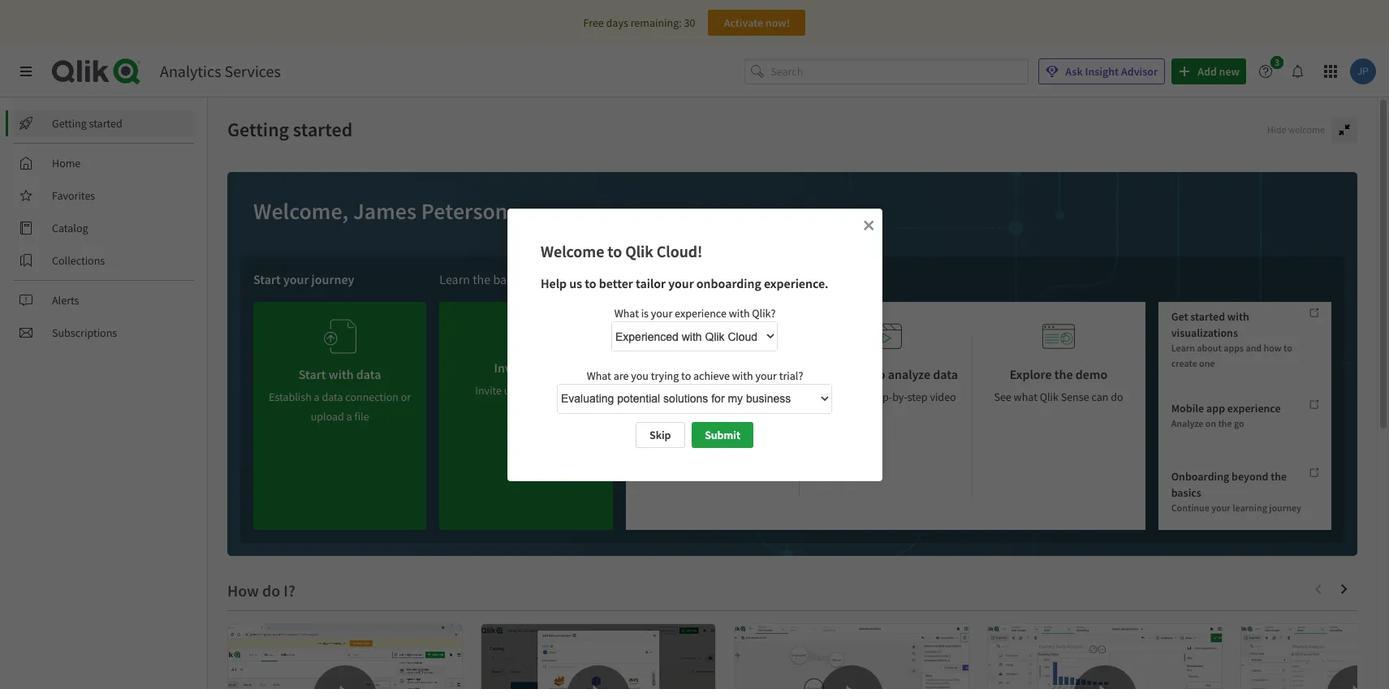 Task type: locate. For each thing, give the bounding box(es) containing it.
the right beyond on the bottom right of the page
[[1271, 469, 1288, 484]]

resources
[[656, 271, 708, 288]]

learning
[[1233, 502, 1268, 514]]

onboarding beyond the basics continue your learning journey
[[1172, 469, 1302, 514]]

invite down invite users image
[[494, 360, 526, 376]]

analyze inside 'analyze sample data experience data to insights'
[[656, 366, 699, 383]]

getting inside welcome, james peterson. main content
[[227, 117, 289, 142]]

0 vertical spatial how
[[1264, 342, 1282, 354]]

getting started down services
[[227, 117, 353, 142]]

with left qlik? at the top of page
[[729, 306, 750, 320]]

demo
[[1076, 366, 1108, 383]]

1 vertical spatial what
[[587, 368, 611, 383]]

qlik
[[625, 241, 653, 261], [1040, 390, 1059, 404]]

to up step-
[[874, 366, 886, 383]]

collections
[[52, 253, 105, 268]]

home link
[[13, 150, 195, 176]]

step
[[908, 390, 928, 404]]

data for analyze sample data
[[703, 390, 725, 404]]

basics left help
[[493, 271, 527, 288]]

to right and
[[1284, 342, 1293, 354]]

0 horizontal spatial basics
[[493, 271, 527, 288]]

0 vertical spatial journey
[[312, 271, 355, 288]]

continue
[[1172, 502, 1210, 514]]

0 horizontal spatial started
[[89, 116, 122, 131]]

getting down services
[[227, 117, 289, 142]]

data down achieve
[[703, 390, 725, 404]]

how
[[1264, 342, 1282, 354], [848, 366, 872, 383]]

started inside get started with visualizations learn about apps and how to create one
[[1191, 309, 1226, 324]]

qlik inside explore the demo see what qlik sense can do
[[1040, 390, 1059, 404]]

the inside explore the demo see what qlik sense can do
[[1055, 366, 1073, 383]]

data up insights at the bottom of the page
[[745, 366, 770, 383]]

1 horizontal spatial getting started
[[227, 117, 353, 142]]

0 vertical spatial basics
[[493, 271, 527, 288]]

alerts
[[52, 293, 79, 308]]

insights
[[739, 390, 776, 404]]

welcome to qlik cloud!
[[541, 241, 703, 261]]

users up via
[[529, 360, 558, 376]]

0 horizontal spatial what
[[587, 368, 611, 383]]

better
[[599, 275, 633, 291]]

to inside get started with visualizations learn about apps and how to create one
[[1284, 342, 1293, 354]]

1 vertical spatial basics
[[1172, 485, 1202, 500]]

basics inside onboarding beyond the basics continue your learning journey
[[1172, 485, 1202, 500]]

data for learn how to analyze data
[[933, 366, 958, 383]]

journey right start
[[312, 271, 355, 288]]

welcome,
[[253, 197, 349, 226]]

experience up go at the right bottom of page
[[1228, 401, 1281, 416]]

activate now! link
[[709, 10, 806, 36]]

0 horizontal spatial qlik
[[625, 241, 653, 261]]

help
[[541, 275, 567, 291]]

getting started inside navigation pane element
[[52, 116, 122, 131]]

learn
[[440, 271, 470, 288], [1172, 342, 1196, 354], [813, 366, 845, 383]]

what are you trying to achieve with your trial?
[[587, 368, 803, 383]]

0 horizontal spatial how
[[848, 366, 872, 383]]

0 horizontal spatial getting started
[[52, 116, 122, 131]]

learn up create
[[1172, 342, 1196, 354]]

0 vertical spatial users
[[529, 360, 558, 376]]

journey right learning
[[1270, 502, 1302, 514]]

0 horizontal spatial experience
[[675, 306, 726, 320]]

what
[[1014, 390, 1038, 404]]

achieve
[[693, 368, 730, 383]]

2 horizontal spatial started
[[1191, 309, 1226, 324]]

what left the are
[[587, 368, 611, 383]]

invite left via
[[475, 383, 502, 398]]

subscriptions
[[52, 326, 117, 340]]

your right is
[[651, 306, 672, 320]]

analyze up experience
[[656, 366, 699, 383]]

to right trying
[[681, 368, 691, 383]]

1 horizontal spatial qlik
[[1040, 390, 1059, 404]]

1 vertical spatial how
[[848, 366, 872, 383]]

the left go at the right bottom of page
[[1219, 418, 1233, 430]]

0 horizontal spatial learn
[[440, 271, 470, 288]]

can
[[1092, 390, 1109, 404]]

1 horizontal spatial data
[[745, 366, 770, 383]]

this
[[849, 390, 867, 404]]

step-
[[869, 390, 893, 404]]

learn up follow
[[813, 366, 845, 383]]

learn for learn the basics
[[440, 271, 470, 288]]

james
[[353, 197, 417, 226]]

0 horizontal spatial analyze
[[656, 366, 699, 383]]

navigation pane element
[[0, 104, 207, 353]]

0 vertical spatial qlik
[[625, 241, 653, 261]]

journey
[[312, 271, 355, 288], [1270, 502, 1302, 514]]

getting started up home link
[[52, 116, 122, 131]]

tailor
[[636, 275, 666, 291]]

basics
[[493, 271, 527, 288], [1172, 485, 1202, 500]]

invite users image
[[510, 309, 543, 352]]

analyze sample data image
[[696, 315, 729, 358]]

how up this
[[848, 366, 872, 383]]

Search text field
[[771, 58, 1029, 85]]

users left via
[[504, 383, 530, 398]]

experience inside welcome to qlik sense cloud dialog
[[675, 306, 726, 320]]

0 horizontal spatial getting
[[52, 116, 87, 131]]

1 vertical spatial learn
[[1172, 342, 1196, 354]]

experience
[[649, 390, 701, 404]]

experience down help us to better tailor your onboarding experience.
[[675, 306, 726, 320]]

1 horizontal spatial basics
[[1172, 485, 1202, 500]]

1 horizontal spatial analyze
[[1172, 418, 1204, 430]]

2 horizontal spatial learn
[[1172, 342, 1196, 354]]

beyond
[[1232, 469, 1269, 484]]

getting
[[52, 116, 87, 131], [227, 117, 289, 142]]

1 vertical spatial qlik
[[1040, 390, 1059, 404]]

analyze down mobile at the bottom of the page
[[1172, 418, 1204, 430]]

qlik?
[[752, 306, 776, 320]]

0 horizontal spatial journey
[[312, 271, 355, 288]]

with
[[729, 306, 750, 320], [1228, 309, 1250, 324], [732, 368, 753, 383]]

favorites
[[52, 188, 95, 203]]

insight
[[1086, 64, 1119, 79]]

learn down peterson. in the top left of the page
[[440, 271, 470, 288]]

1 horizontal spatial getting
[[227, 117, 289, 142]]

getting up the home
[[52, 116, 87, 131]]

2 horizontal spatial data
[[933, 366, 958, 383]]

× button
[[863, 212, 874, 235]]

your right start
[[283, 271, 309, 288]]

the up "sense"
[[1055, 366, 1073, 383]]

catalog
[[52, 221, 88, 236]]

free days remaining: 30
[[584, 15, 696, 30]]

0 horizontal spatial data
[[703, 390, 725, 404]]

1 vertical spatial experience
[[1228, 401, 1281, 416]]

by-
[[893, 390, 908, 404]]

1 vertical spatial journey
[[1270, 502, 1302, 514]]

qlik up more
[[625, 241, 653, 261]]

to
[[607, 241, 622, 261], [585, 275, 596, 291], [1284, 342, 1293, 354], [874, 366, 886, 383], [681, 368, 691, 383], [727, 390, 737, 404]]

welcome, james peterson.
[[253, 197, 514, 226]]

1 vertical spatial analyze
[[1172, 418, 1204, 430]]

with up apps
[[1228, 309, 1250, 324]]

to inside the learn how to analyze data follow this step-by-step video
[[874, 366, 886, 383]]

1 horizontal spatial learn
[[813, 366, 845, 383]]

apps
[[1224, 342, 1244, 354]]

with up insights at the bottom of the page
[[732, 368, 753, 383]]

your
[[283, 271, 309, 288], [668, 275, 694, 291], [651, 306, 672, 320], [755, 368, 777, 383], [1212, 502, 1231, 514]]

create
[[1172, 357, 1198, 369]]

ask insight advisor
[[1066, 64, 1158, 79]]

to inside 'analyze sample data experience data to insights'
[[727, 390, 737, 404]]

started inside navigation pane element
[[89, 116, 122, 131]]

trial?
[[779, 368, 803, 383]]

30
[[684, 15, 696, 30]]

to down sample
[[727, 390, 737, 404]]

remaining:
[[631, 15, 682, 30]]

your left learning
[[1212, 502, 1231, 514]]

data up video
[[933, 366, 958, 383]]

email.
[[548, 383, 577, 398]]

1 horizontal spatial how
[[1264, 342, 1282, 354]]

learn inside the learn how to analyze data follow this step-by-step video
[[813, 366, 845, 383]]

1 horizontal spatial what
[[614, 306, 639, 320]]

your inside onboarding beyond the basics continue your learning journey
[[1212, 502, 1231, 514]]

explore the demo see what qlik sense can do
[[995, 366, 1124, 404]]

0 vertical spatial what
[[614, 306, 639, 320]]

start
[[253, 271, 281, 288]]

basics up continue
[[1172, 485, 1202, 500]]

0 vertical spatial analyze
[[656, 366, 699, 383]]

how right and
[[1264, 342, 1282, 354]]

experience.
[[764, 275, 828, 291]]

qlik right 'what'
[[1040, 390, 1059, 404]]

invite
[[494, 360, 526, 376], [475, 383, 502, 398]]

data
[[745, 366, 770, 383], [933, 366, 958, 383], [703, 390, 725, 404]]

the down peterson. in the top left of the page
[[473, 271, 491, 288]]

1 horizontal spatial experience
[[1228, 401, 1281, 416]]

go
[[1235, 418, 1245, 430]]

experience inside mobile app experience analyze on the go
[[1228, 401, 1281, 416]]

data inside the learn how to analyze data follow this step-by-step video
[[933, 366, 958, 383]]

analyze
[[888, 366, 931, 383]]

started
[[89, 116, 122, 131], [293, 117, 353, 142], [1191, 309, 1226, 324]]

2 vertical spatial learn
[[813, 366, 845, 383]]

what for what are you trying to achieve with your trial?
[[587, 368, 611, 383]]

1 horizontal spatial journey
[[1270, 502, 1302, 514]]

0 vertical spatial learn
[[440, 271, 470, 288]]

0 vertical spatial experience
[[675, 306, 726, 320]]

what left is
[[614, 306, 639, 320]]



Task type: vqa. For each thing, say whether or not it's contained in the screenshot.
trial?
yes



Task type: describe. For each thing, give the bounding box(es) containing it.
analyze inside mobile app experience analyze on the go
[[1172, 418, 1204, 430]]

how inside the learn how to analyze data follow this step-by-step video
[[848, 366, 872, 383]]

services
[[225, 61, 281, 81]]

favorites link
[[13, 183, 195, 209]]

analyze sample data experience data to insights
[[649, 366, 776, 404]]

on
[[1206, 418, 1217, 430]]

journey inside onboarding beyond the basics continue your learning journey
[[1270, 502, 1302, 514]]

via
[[532, 383, 546, 398]]

your right tailor at the top left of page
[[668, 275, 694, 291]]

analytics services
[[160, 61, 281, 81]]

mobile
[[1172, 401, 1205, 416]]

ask insight advisor button
[[1039, 58, 1166, 84]]

getting started link
[[13, 110, 195, 136]]

days
[[606, 15, 629, 30]]

us
[[569, 275, 582, 291]]

trying
[[651, 368, 679, 383]]

with inside get started with visualizations learn about apps and how to create one
[[1228, 309, 1250, 324]]

getting started inside welcome, james peterson. main content
[[227, 117, 353, 142]]

video
[[930, 390, 957, 404]]

get
[[1172, 309, 1189, 324]]

welcome, james peterson. main content
[[208, 97, 1390, 690]]

learn the basics
[[440, 271, 527, 288]]

the inside mobile app experience analyze on the go
[[1219, 418, 1233, 430]]

help us to better tailor your onboarding experience.
[[541, 275, 828, 291]]

subscriptions link
[[13, 320, 195, 346]]

start your journey
[[253, 271, 355, 288]]

are
[[613, 368, 629, 383]]

now!
[[766, 15, 790, 30]]

welcome
[[541, 241, 604, 261]]

to up better
[[607, 241, 622, 261]]

onboarding
[[696, 275, 761, 291]]

the inside onboarding beyond the basics continue your learning journey
[[1271, 469, 1288, 484]]

learn how to analyze data follow this step-by-step video
[[813, 366, 958, 404]]

getting inside navigation pane element
[[52, 116, 87, 131]]

close sidebar menu image
[[19, 65, 32, 78]]

analytics
[[160, 61, 221, 81]]

advisor
[[1122, 64, 1158, 79]]

one
[[1200, 357, 1216, 369]]

learn for learn how to analyze data follow this step-by-step video
[[813, 366, 845, 383]]

is
[[641, 306, 649, 320]]

alerts link
[[13, 288, 195, 314]]

visualizations
[[1172, 326, 1239, 340]]

free
[[584, 15, 604, 30]]

searchbar element
[[745, 58, 1029, 85]]

learn inside get started with visualizations learn about apps and how to create one
[[1172, 342, 1196, 354]]

more
[[626, 271, 653, 288]]

more resources
[[626, 271, 708, 288]]

about
[[1197, 342, 1222, 354]]

what is your experience with qlik?
[[614, 306, 776, 320]]

invite users invite users via email.
[[475, 360, 577, 398]]

1 vertical spatial invite
[[475, 383, 502, 398]]

do
[[1111, 390, 1124, 404]]

1 vertical spatial users
[[504, 383, 530, 398]]

your up insights at the bottom of the page
[[755, 368, 777, 383]]

cloud!
[[657, 241, 703, 261]]

submit
[[705, 428, 741, 443]]

peterson.
[[421, 197, 514, 226]]

and
[[1246, 342, 1262, 354]]

mobile app experience analyze on the go
[[1172, 401, 1281, 430]]

×
[[863, 212, 874, 235]]

how inside get started with visualizations learn about apps and how to create one
[[1264, 342, 1282, 354]]

welcome to qlik sense cloud dialog
[[507, 208, 883, 482]]

to right us
[[585, 275, 596, 291]]

you
[[631, 368, 648, 383]]

see
[[995, 390, 1012, 404]]

0 vertical spatial invite
[[494, 360, 526, 376]]

submit button
[[692, 422, 754, 448]]

collections link
[[13, 248, 195, 274]]

sense
[[1061, 390, 1090, 404]]

analytics services element
[[160, 61, 281, 81]]

learn how to analyze data image
[[870, 315, 902, 358]]

catalog link
[[13, 215, 195, 241]]

qlik inside dialog
[[625, 241, 653, 261]]

what for what is your experience with qlik?
[[614, 306, 639, 320]]

skip button
[[636, 422, 685, 448]]

activate now!
[[724, 15, 790, 30]]

home
[[52, 156, 81, 171]]

explore the demo image
[[1043, 315, 1075, 358]]

1 horizontal spatial started
[[293, 117, 353, 142]]

onboarding
[[1172, 469, 1230, 484]]

activate
[[724, 15, 764, 30]]

explore
[[1010, 366, 1052, 383]]

ask
[[1066, 64, 1083, 79]]

app
[[1207, 401, 1226, 416]]

skip
[[650, 428, 671, 443]]

hide welcome image
[[1339, 123, 1352, 136]]

get started with visualizations learn about apps and how to create one
[[1172, 309, 1293, 369]]



